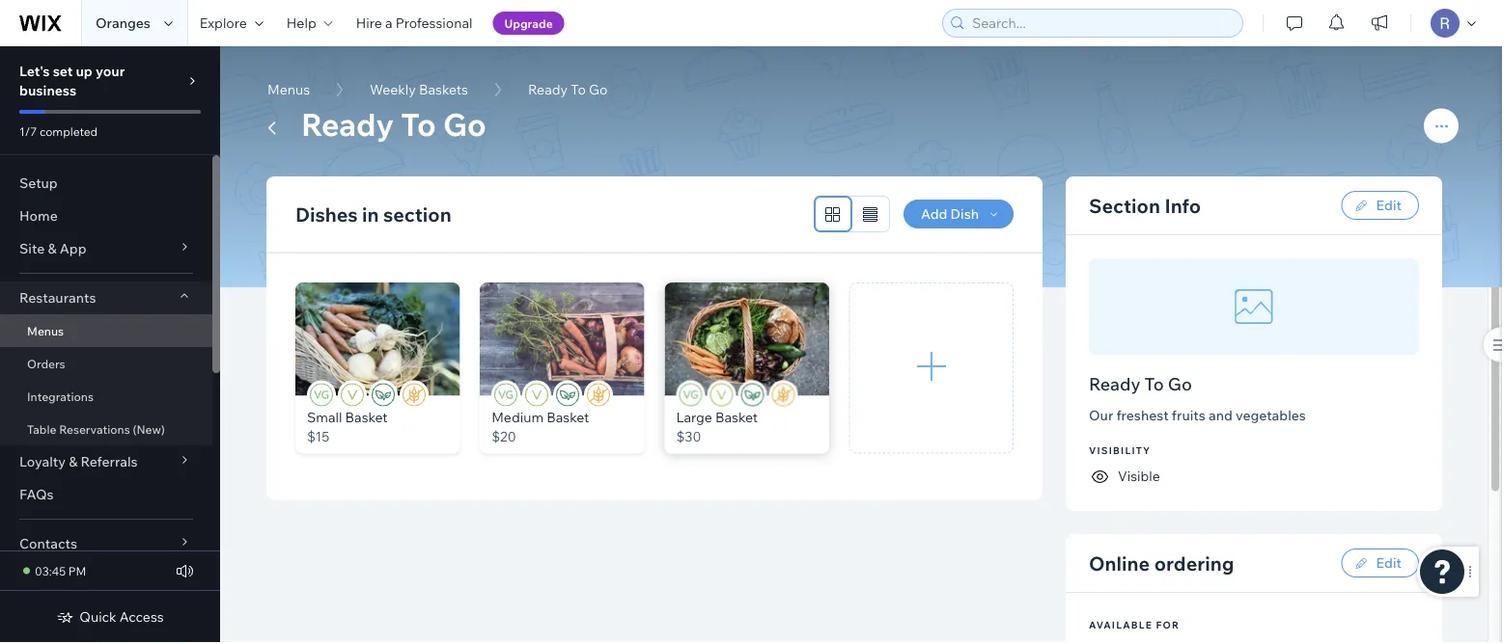 Task type: describe. For each thing, give the bounding box(es) containing it.
hire
[[356, 14, 382, 31]]

a
[[385, 14, 392, 31]]

2 vertical spatial ready to go
[[1089, 373, 1192, 395]]

medium
[[492, 409, 544, 426]]

0 vertical spatial menus
[[267, 81, 310, 98]]

our
[[1089, 407, 1113, 424]]

online
[[1089, 552, 1150, 576]]

let's set up your business
[[19, 63, 125, 99]]

small
[[307, 409, 342, 426]]

up
[[76, 63, 93, 80]]

table reservations (new)
[[27, 422, 165, 437]]

2 vertical spatial to
[[1145, 373, 1164, 395]]

business
[[19, 82, 76, 99]]

site
[[19, 240, 45, 257]]

fruits
[[1172, 407, 1206, 424]]

baskets
[[419, 81, 468, 98]]

(new)
[[133, 422, 165, 437]]

basket for large basket $30
[[715, 409, 758, 426]]

orders link
[[0, 348, 212, 380]]

section
[[1089, 194, 1160, 218]]

section
[[383, 202, 452, 226]]

$15
[[307, 428, 330, 445]]

home
[[19, 208, 58, 224]]

site & app
[[19, 240, 86, 257]]

1 horizontal spatial to
[[571, 81, 586, 98]]

1/7 completed
[[19, 124, 98, 139]]

menus link
[[0, 315, 212, 348]]

quick
[[79, 609, 117, 626]]

in
[[362, 202, 379, 226]]

weekly baskets
[[370, 81, 468, 98]]

upgrade button
[[493, 12, 565, 35]]

contacts
[[19, 536, 77, 553]]

0 horizontal spatial go
[[443, 105, 486, 144]]

0 horizontal spatial ready to go
[[301, 105, 486, 144]]

Search... field
[[966, 10, 1237, 37]]

completed
[[40, 124, 98, 139]]

let's
[[19, 63, 50, 80]]

add dish
[[921, 206, 979, 223]]

dish
[[951, 206, 979, 223]]

hire a professional
[[356, 14, 473, 31]]

your
[[96, 63, 125, 80]]

help button
[[275, 0, 344, 46]]

03:45 pm
[[35, 564, 86, 579]]

referrals
[[81, 454, 138, 471]]

online ordering
[[1089, 552, 1234, 576]]

large
[[676, 409, 712, 426]]

2 horizontal spatial ready
[[1089, 373, 1141, 395]]

set
[[53, 63, 73, 80]]

dishes in section
[[295, 202, 452, 226]]

access
[[120, 609, 164, 626]]

dishes
[[295, 202, 358, 226]]

hire a professional link
[[344, 0, 484, 46]]

home link
[[0, 200, 212, 233]]

1 vertical spatial ready
[[301, 105, 394, 144]]

help
[[287, 14, 316, 31]]

0 vertical spatial ready to go
[[528, 81, 608, 98]]

and
[[1209, 407, 1233, 424]]

medium basket $20
[[492, 409, 589, 445]]

quick access button
[[56, 609, 164, 627]]

basket for small basket $15
[[345, 409, 388, 426]]

1 vertical spatial to
[[401, 105, 436, 144]]

table reservations (new) link
[[0, 413, 212, 446]]

our freshest fruits and vegetables
[[1089, 407, 1306, 424]]



Task type: locate. For each thing, give the bounding box(es) containing it.
explore
[[200, 14, 247, 31]]

basket inside medium basket $20
[[547, 409, 589, 426]]

integrations
[[27, 390, 94, 404]]

1 horizontal spatial ready
[[528, 81, 568, 98]]

ready to go up freshest
[[1089, 373, 1192, 395]]

visible
[[1118, 468, 1160, 485]]

1 vertical spatial menus
[[27, 324, 64, 338]]

0 vertical spatial to
[[571, 81, 586, 98]]

faqs link
[[0, 479, 212, 512]]

1 horizontal spatial ready to go
[[528, 81, 608, 98]]

0 vertical spatial ready
[[528, 81, 568, 98]]

0 vertical spatial go
[[589, 81, 608, 98]]

go
[[589, 81, 608, 98], [443, 105, 486, 144], [1168, 373, 1192, 395]]

setup
[[19, 175, 58, 192]]

2 horizontal spatial basket
[[715, 409, 758, 426]]

ready to go
[[528, 81, 608, 98], [301, 105, 486, 144], [1089, 373, 1192, 395]]

loyalty & referrals button
[[0, 446, 212, 479]]

orders
[[27, 357, 65, 371]]

setup link
[[0, 167, 212, 200]]

& right the loyalty
[[69, 454, 78, 471]]

faqs
[[19, 487, 54, 504]]

ordering
[[1154, 552, 1234, 576]]

ready down upgrade button
[[528, 81, 568, 98]]

ready
[[528, 81, 568, 98], [301, 105, 394, 144], [1089, 373, 1141, 395]]

pm
[[68, 564, 86, 579]]

upgrade
[[504, 16, 553, 30]]

loyalty & referrals
[[19, 454, 138, 471]]

1 vertical spatial go
[[443, 105, 486, 144]]

0 horizontal spatial ready
[[301, 105, 394, 144]]

03:45
[[35, 564, 66, 579]]

menus down help
[[267, 81, 310, 98]]

1 basket from the left
[[345, 409, 388, 426]]

edit button
[[1342, 191, 1419, 220], [335, 325, 404, 354], [519, 325, 589, 354], [704, 325, 773, 354], [1342, 549, 1419, 578]]

& right site
[[48, 240, 57, 257]]

&
[[48, 240, 57, 257], [69, 454, 78, 471]]

basket right small
[[345, 409, 388, 426]]

ready to go down weekly
[[301, 105, 486, 144]]

section info
[[1089, 194, 1201, 218]]

vegetables
[[1236, 407, 1306, 424]]

$20
[[492, 428, 516, 445]]

restaurants button
[[0, 282, 212, 315]]

1 horizontal spatial &
[[69, 454, 78, 471]]

0 horizontal spatial basket
[[345, 409, 388, 426]]

1 horizontal spatial go
[[589, 81, 608, 98]]

2 horizontal spatial ready to go
[[1089, 373, 1192, 395]]

quick access
[[79, 609, 164, 626]]

available for
[[1089, 619, 1180, 631]]

basket right the large
[[715, 409, 758, 426]]

for
[[1156, 619, 1180, 631]]

edit
[[1376, 197, 1402, 214], [357, 331, 382, 348], [541, 331, 567, 348], [726, 331, 751, 348], [1376, 555, 1402, 572]]

restaurants
[[19, 290, 96, 307]]

1 horizontal spatial basket
[[547, 409, 589, 426]]

weekly
[[370, 81, 416, 98]]

1 horizontal spatial menus
[[267, 81, 310, 98]]

reservations
[[59, 422, 130, 437]]

contacts button
[[0, 528, 212, 561]]

2 basket from the left
[[547, 409, 589, 426]]

menus up orders on the left
[[27, 324, 64, 338]]

small basket $15
[[307, 409, 388, 445]]

ready down weekly
[[301, 105, 394, 144]]

& for loyalty
[[69, 454, 78, 471]]

0 vertical spatial &
[[48, 240, 57, 257]]

1 vertical spatial &
[[69, 454, 78, 471]]

large basket $30
[[676, 409, 758, 445]]

app
[[60, 240, 86, 257]]

basket for medium basket $20
[[547, 409, 589, 426]]

visibility
[[1089, 445, 1151, 457]]

to
[[571, 81, 586, 98], [401, 105, 436, 144], [1145, 373, 1164, 395]]

oranges
[[96, 14, 150, 31]]

basket
[[345, 409, 388, 426], [547, 409, 589, 426], [715, 409, 758, 426]]

ready up our
[[1089, 373, 1141, 395]]

& inside popup button
[[69, 454, 78, 471]]

available
[[1089, 619, 1153, 631]]

add
[[921, 206, 948, 223]]

1 vertical spatial ready to go
[[301, 105, 486, 144]]

0 horizontal spatial to
[[401, 105, 436, 144]]

professional
[[396, 14, 473, 31]]

2 vertical spatial go
[[1168, 373, 1192, 395]]

site & app button
[[0, 233, 212, 266]]

menus
[[267, 81, 310, 98], [27, 324, 64, 338]]

freshest
[[1117, 407, 1169, 424]]

basket inside small basket $15
[[345, 409, 388, 426]]

0 horizontal spatial menus
[[27, 324, 64, 338]]

integrations link
[[0, 380, 212, 413]]

1/7
[[19, 124, 37, 139]]

menus inside sidebar element
[[27, 324, 64, 338]]

ready to go down upgrade button
[[528, 81, 608, 98]]

$30
[[676, 428, 701, 445]]

basket inside large basket $30
[[715, 409, 758, 426]]

loyalty
[[19, 454, 66, 471]]

& inside "popup button"
[[48, 240, 57, 257]]

2 horizontal spatial go
[[1168, 373, 1192, 395]]

2 vertical spatial ready
[[1089, 373, 1141, 395]]

2 horizontal spatial to
[[1145, 373, 1164, 395]]

add dish button
[[904, 200, 1014, 229]]

info
[[1165, 194, 1201, 218]]

0 horizontal spatial &
[[48, 240, 57, 257]]

table
[[27, 422, 56, 437]]

sidebar element
[[0, 46, 220, 644]]

3 basket from the left
[[715, 409, 758, 426]]

basket right medium
[[547, 409, 589, 426]]

& for site
[[48, 240, 57, 257]]



Task type: vqa. For each thing, say whether or not it's contained in the screenshot.
"Back in Stock Requests" link
no



